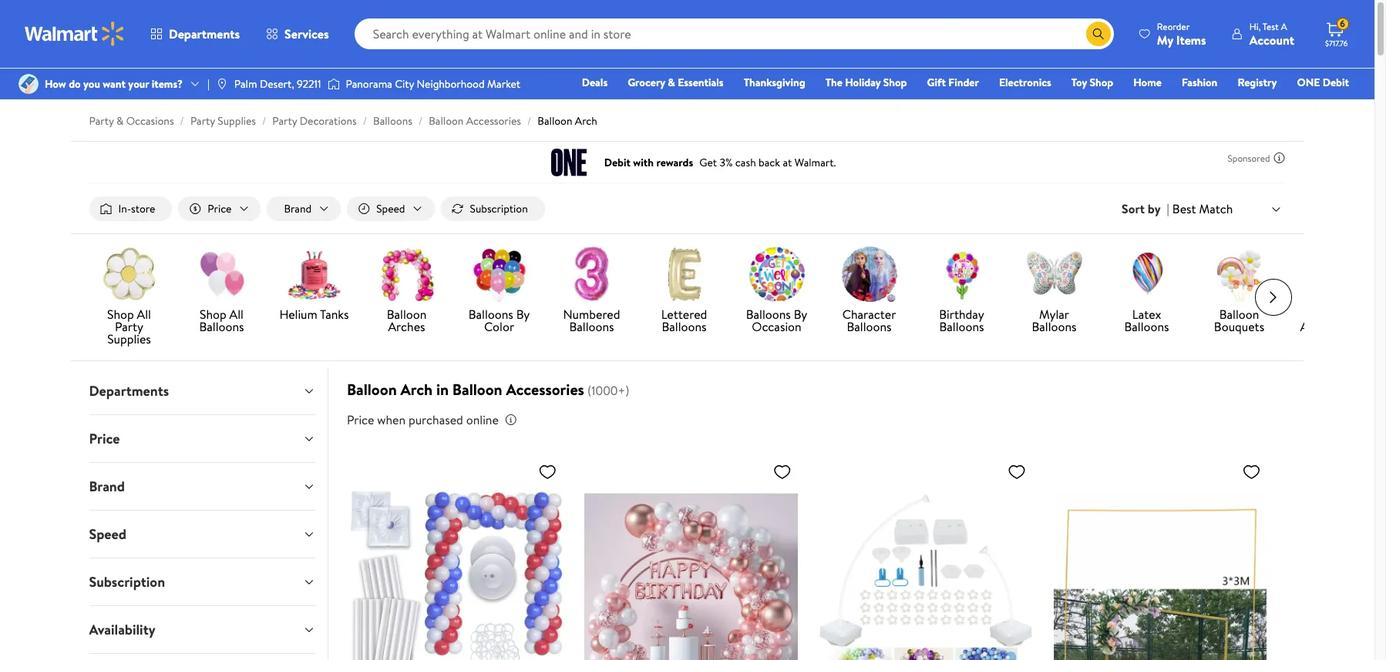 Task type: vqa. For each thing, say whether or not it's contained in the screenshot.
"ELECTRONICS" link
yes



Task type: describe. For each thing, give the bounding box(es) containing it.
party decorations link
[[272, 113, 357, 129]]

helium tanks
[[279, 306, 349, 323]]

party right occasions
[[190, 113, 215, 129]]

92211
[[297, 76, 321, 92]]

legal information image
[[505, 414, 517, 426]]

1 horizontal spatial speed button
[[347, 197, 434, 221]]

toy shop link
[[1064, 74, 1120, 91]]

departments tab
[[77, 368, 328, 415]]

add to favorites list, 3×3m metal square arch kit , decoration arch for party wedding photography backdrop stand arbor wedding arch image
[[1242, 463, 1261, 482]]

prextex 5' deluxe balloon column and square arch assembly kit image
[[350, 456, 563, 661]]

best match
[[1172, 200, 1233, 217]]

helium tanks image
[[286, 247, 342, 302]]

brand tab
[[77, 463, 328, 510]]

6 $717.76
[[1325, 17, 1348, 49]]

home
[[1133, 75, 1162, 90]]

services button
[[253, 15, 342, 52]]

birthday balloons image
[[934, 247, 989, 302]]

5 / from the left
[[527, 113, 531, 129]]

market
[[487, 76, 520, 92]]

balloon arches
[[387, 306, 427, 335]]

do
[[69, 76, 81, 92]]

numbered
[[563, 306, 620, 323]]

palm desert, 92211
[[234, 76, 321, 92]]

items?
[[152, 76, 183, 92]]

Walmart Site-Wide search field
[[354, 19, 1114, 49]]

subscription button
[[441, 197, 545, 221]]

balloons by color
[[468, 306, 530, 335]]

walmart+
[[1303, 96, 1349, 112]]

in-
[[118, 201, 131, 217]]

all for balloons
[[229, 306, 244, 323]]

price inside the sort and filter section "element"
[[208, 201, 232, 217]]

panorama city neighborhood market
[[346, 76, 520, 92]]

finder
[[948, 75, 979, 90]]

balloon bouquets image
[[1211, 247, 1267, 302]]

mylar balloons link
[[1014, 247, 1094, 336]]

latex balloons
[[1124, 306, 1169, 335]]

2 horizontal spatial price
[[347, 412, 374, 429]]

4 / from the left
[[419, 113, 423, 129]]

1 vertical spatial price button
[[77, 416, 328, 463]]

a
[[1281, 20, 1287, 33]]

balloon inside balloon bouquets
[[1219, 306, 1259, 323]]

purchased
[[409, 412, 463, 429]]

numbered balloons
[[563, 306, 620, 335]]

registry link
[[1231, 74, 1284, 91]]

balloons down city
[[373, 113, 412, 129]]

grocery & essentials
[[628, 75, 724, 90]]

latex balloons link
[[1107, 247, 1187, 336]]

panorama
[[346, 76, 392, 92]]

numbered balloons image
[[564, 247, 619, 302]]

shop all balloons
[[199, 306, 244, 335]]

2 vertical spatial accessories
[[506, 379, 584, 400]]

helium
[[279, 306, 317, 323]]

shop all party supplies
[[107, 306, 151, 348]]

add to favorites list, prextex 5' deluxe balloon column and square arch assembly kit image
[[538, 463, 557, 482]]

fashion link
[[1175, 74, 1224, 91]]

gift finder
[[927, 75, 979, 90]]

party down the you
[[89, 113, 114, 129]]

supplies inside shop all party supplies
[[107, 331, 151, 348]]

& for party
[[116, 113, 124, 129]]

when
[[377, 412, 406, 429]]

balloon arch link
[[538, 113, 597, 129]]

0 vertical spatial supplies
[[218, 113, 256, 129]]

availability button
[[77, 607, 328, 654]]

sort by |
[[1122, 200, 1169, 217]]

ad disclaimer and feedback for skylinedisplayad image
[[1273, 152, 1285, 164]]

price tab
[[77, 416, 328, 463]]

walmart image
[[25, 22, 125, 46]]

one debit link
[[1290, 74, 1356, 91]]

walmart+ link
[[1296, 96, 1356, 113]]

departments inside departments dropdown button
[[89, 382, 169, 401]]

occasions
[[126, 113, 174, 129]]

balloon bouquets link
[[1199, 247, 1279, 336]]

character balloons
[[842, 306, 896, 335]]

services
[[285, 25, 329, 42]]

arches
[[388, 318, 425, 335]]

balloons down "latex balloons" image
[[1124, 318, 1169, 335]]

shop inside the holiday shop link
[[883, 75, 907, 90]]

party down palm desert, 92211
[[272, 113, 297, 129]]

balloons inside numbered balloons
[[569, 318, 614, 335]]

balloon arches image
[[379, 247, 434, 302]]

all for party
[[137, 306, 151, 323]]

$717.76
[[1325, 38, 1348, 49]]

balloons down shop all balloons image
[[199, 318, 244, 335]]

party & occasions / party supplies / party decorations / balloons / balloon accessories / balloon arch
[[89, 113, 597, 129]]

electronics
[[999, 75, 1051, 90]]

home link
[[1126, 74, 1169, 91]]

bouquets
[[1214, 318, 1264, 335]]

lettered balloons link
[[644, 247, 724, 336]]

subscription button
[[77, 559, 328, 606]]

shop inside the toy shop link
[[1090, 75, 1113, 90]]

decorations
[[300, 113, 357, 129]]

subscription tab
[[77, 559, 328, 606]]

6
[[1340, 17, 1345, 30]]

fashion
[[1182, 75, 1218, 90]]

shop all balloons image
[[194, 247, 249, 302]]

1 vertical spatial balloon accessories link
[[1292, 247, 1372, 336]]

toy shop
[[1071, 75, 1113, 90]]

 image for panorama
[[327, 76, 340, 92]]

one
[[1297, 75, 1320, 90]]

subscription inside button
[[470, 201, 528, 217]]

by for occasion
[[794, 306, 807, 323]]

shop all party supplies link
[[89, 247, 169, 349]]

mylar balloons image
[[1026, 247, 1082, 302]]

birthday balloons
[[939, 306, 984, 335]]

brand inside tab
[[89, 477, 125, 497]]

latex balloons image
[[1119, 247, 1174, 302]]

price inside tab
[[89, 429, 120, 449]]

lettered
[[661, 306, 707, 323]]

3×3m metal square arch kit , decoration arch for party wedding photography backdrop stand arbor wedding arch image
[[1054, 456, 1267, 661]]

mylar
[[1039, 306, 1069, 323]]

brand inside the sort and filter section "element"
[[284, 201, 312, 217]]

balloon bouquets
[[1214, 306, 1264, 335]]

you
[[83, 76, 100, 92]]

hi, test a account
[[1249, 20, 1294, 48]]

character
[[842, 306, 896, 323]]

city
[[395, 76, 414, 92]]

debit
[[1323, 75, 1349, 90]]

gift finder link
[[920, 74, 986, 91]]

1 horizontal spatial arch
[[575, 113, 597, 129]]

my
[[1157, 31, 1173, 48]]

1 vertical spatial speed button
[[77, 511, 328, 558]]

electronics link
[[992, 74, 1058, 91]]

party inside shop all party supplies
[[115, 318, 143, 335]]



Task type: locate. For each thing, give the bounding box(es) containing it.
balloons down balloons by color image
[[468, 306, 513, 323]]

0 horizontal spatial speed button
[[77, 511, 328, 558]]

thanksgiving
[[744, 75, 805, 90]]

helium tanks link
[[274, 247, 354, 324]]

1 by from the left
[[516, 306, 530, 323]]

by inside the balloons by color
[[516, 306, 530, 323]]

0 vertical spatial price
[[208, 201, 232, 217]]

color
[[484, 318, 514, 335]]

party down shop all party supplies image
[[115, 318, 143, 335]]

0 vertical spatial price button
[[178, 197, 261, 221]]

balloons down birthday balloons image
[[939, 318, 984, 335]]

all down shop all party supplies image
[[137, 306, 151, 323]]

price button
[[178, 197, 261, 221], [77, 416, 328, 463]]

supplies down palm
[[218, 113, 256, 129]]

add to favorites list, nbpower balloon arch kit, 8.2ft high & 5ft high free bending shape balloon arch stand with base, independent suspended standing arch backdrop stand for weddings baby showers birthday party decoration image
[[1008, 463, 1026, 482]]

1 horizontal spatial &
[[668, 75, 675, 90]]

1 horizontal spatial by
[[794, 306, 807, 323]]

balloons by occasion link
[[737, 247, 817, 336]]

price button inside the sort and filter section "element"
[[178, 197, 261, 221]]

1 vertical spatial speed
[[89, 525, 126, 544]]

3 / from the left
[[363, 113, 367, 129]]

one debit walmart+
[[1297, 75, 1349, 112]]

by inside balloons by occasion
[[794, 306, 807, 323]]

1 vertical spatial &
[[116, 113, 124, 129]]

sort
[[1122, 200, 1145, 217]]

1 vertical spatial subscription
[[89, 573, 165, 592]]

sort and filter section element
[[71, 184, 1304, 234]]

toy
[[1071, 75, 1087, 90]]

balloon inside balloon accessories
[[1312, 306, 1352, 323]]

balloons inside the balloons by color
[[468, 306, 513, 323]]

arch
[[575, 113, 597, 129], [400, 379, 433, 400]]

character balloons image
[[841, 247, 897, 302]]

party
[[89, 113, 114, 129], [190, 113, 215, 129], [272, 113, 297, 129], [115, 318, 143, 335]]

balloons by occasion
[[746, 306, 807, 335]]

0 horizontal spatial by
[[516, 306, 530, 323]]

store
[[131, 201, 155, 217]]

119 pieces  latex balloon wreath arch kit ocean blue set for wedding baby shower birthday party bath background diy decor image
[[585, 456, 798, 661]]

/ left balloon arch link on the left top
[[527, 113, 531, 129]]

0 vertical spatial subscription
[[470, 201, 528, 217]]

test
[[1263, 20, 1279, 33]]

1 all from the left
[[137, 306, 151, 323]]

best
[[1172, 200, 1196, 217]]

supplies down shop all party supplies image
[[107, 331, 151, 348]]

occasion
[[752, 318, 801, 335]]

 image
[[19, 74, 39, 94], [327, 76, 340, 92], [216, 78, 228, 90]]

speed
[[376, 201, 405, 217], [89, 525, 126, 544]]

grocery
[[628, 75, 665, 90]]

shop down shop all balloons image
[[200, 306, 226, 323]]

shop all party supplies image
[[101, 247, 157, 302]]

& for grocery
[[668, 75, 675, 90]]

how
[[45, 76, 66, 92]]

thanksgiving link
[[737, 74, 812, 91]]

 image for palm
[[216, 78, 228, 90]]

next slide for chipmodulewithimages list image
[[1255, 279, 1292, 316]]

deals link
[[575, 74, 615, 91]]

departments down shop all party supplies
[[89, 382, 169, 401]]

shop all balloons link
[[182, 247, 262, 336]]

0 horizontal spatial price
[[89, 429, 120, 449]]

palm
[[234, 76, 257, 92]]

speed button down "brand" tab
[[77, 511, 328, 558]]

your
[[128, 76, 149, 92]]

search icon image
[[1092, 28, 1105, 40]]

1 horizontal spatial price
[[208, 201, 232, 217]]

all inside shop all balloons
[[229, 306, 244, 323]]

 image right 92211
[[327, 76, 340, 92]]

availability tab
[[77, 607, 328, 654]]

tanks
[[320, 306, 349, 323]]

lettered balloons
[[661, 306, 707, 335]]

1 horizontal spatial speed
[[376, 201, 405, 217]]

party & occasions link
[[89, 113, 174, 129]]

items
[[1176, 31, 1206, 48]]

2 vertical spatial price
[[89, 429, 120, 449]]

by
[[1148, 200, 1161, 217]]

registry
[[1238, 75, 1277, 90]]

want
[[103, 76, 126, 92]]

/ right occasions
[[180, 113, 184, 129]]

price when purchased online
[[347, 412, 499, 429]]

speed inside tab
[[89, 525, 126, 544]]

1 vertical spatial |
[[1167, 200, 1169, 217]]

1 vertical spatial brand
[[89, 477, 125, 497]]

shop inside shop all balloons
[[200, 306, 226, 323]]

online
[[466, 412, 499, 429]]

| inside the sort and filter section "element"
[[1167, 200, 1169, 217]]

2 / from the left
[[262, 113, 266, 129]]

mylar balloons
[[1032, 306, 1077, 335]]

add to favorites list, 119 pieces  latex balloon wreath arch kit ocean blue set for wedding baby shower birthday party bath background diy decor image
[[773, 463, 791, 482]]

balloons by color image
[[471, 247, 527, 302]]

departments
[[169, 25, 240, 42], [89, 382, 169, 401]]

1 horizontal spatial all
[[229, 306, 244, 323]]

balloons down balloons by occasion image
[[746, 306, 791, 323]]

speed button up balloon arches image
[[347, 197, 434, 221]]

0 horizontal spatial brand
[[89, 477, 125, 497]]

by right color
[[516, 306, 530, 323]]

0 vertical spatial brand
[[284, 201, 312, 217]]

character balloons link
[[829, 247, 909, 336]]

0 horizontal spatial  image
[[19, 74, 39, 94]]

gift
[[927, 75, 946, 90]]

subscription up balloons by color image
[[470, 201, 528, 217]]

brand button down price tab
[[77, 463, 328, 510]]

price
[[208, 201, 232, 217], [347, 412, 374, 429], [89, 429, 120, 449]]

/ left balloons link
[[363, 113, 367, 129]]

/
[[180, 113, 184, 129], [262, 113, 266, 129], [363, 113, 367, 129], [419, 113, 423, 129], [527, 113, 531, 129]]

balloons link
[[373, 113, 412, 129]]

shop inside shop all party supplies
[[107, 306, 134, 323]]

0 horizontal spatial balloon accessories link
[[429, 113, 521, 129]]

 image for how
[[19, 74, 39, 94]]

1 vertical spatial supplies
[[107, 331, 151, 348]]

supplies
[[218, 113, 256, 129], [107, 331, 151, 348]]

best match button
[[1169, 199, 1285, 219]]

balloon arch in balloon accessories (1000+)
[[347, 379, 629, 400]]

(1000+)
[[587, 382, 629, 399]]

0 vertical spatial arch
[[575, 113, 597, 129]]

birthday
[[939, 306, 984, 323]]

1 horizontal spatial balloon accessories link
[[1292, 247, 1372, 336]]

speed tab
[[77, 511, 328, 558]]

by down balloons by occasion image
[[794, 306, 807, 323]]

arch down deals
[[575, 113, 597, 129]]

Search search field
[[354, 19, 1114, 49]]

0 vertical spatial departments
[[169, 25, 240, 42]]

balloons down numbered balloons image
[[569, 318, 614, 335]]

1 horizontal spatial subscription
[[470, 201, 528, 217]]

1 horizontal spatial  image
[[216, 78, 228, 90]]

0 horizontal spatial |
[[207, 76, 210, 92]]

/ down desert,
[[262, 113, 266, 129]]

2 by from the left
[[794, 306, 807, 323]]

2 horizontal spatial  image
[[327, 76, 340, 92]]

reorder
[[1157, 20, 1190, 33]]

numbered balloons link
[[552, 247, 632, 336]]

0 horizontal spatial subscription
[[89, 573, 165, 592]]

brand button inside the sort and filter section "element"
[[267, 197, 341, 221]]

sponsored
[[1228, 151, 1270, 165]]

balloons
[[373, 113, 412, 129], [468, 306, 513, 323], [746, 306, 791, 323], [199, 318, 244, 335], [569, 318, 614, 335], [662, 318, 707, 335], [847, 318, 892, 335], [939, 318, 984, 335], [1032, 318, 1077, 335], [1124, 318, 1169, 335]]

0 vertical spatial &
[[668, 75, 675, 90]]

0 horizontal spatial all
[[137, 306, 151, 323]]

in
[[436, 379, 449, 400]]

0 horizontal spatial speed
[[89, 525, 126, 544]]

holiday
[[845, 75, 881, 90]]

departments up items?
[[169, 25, 240, 42]]

& left occasions
[[116, 113, 124, 129]]

balloons by occasion image
[[749, 247, 804, 302]]

arch left in
[[400, 379, 433, 400]]

1 horizontal spatial |
[[1167, 200, 1169, 217]]

0 vertical spatial |
[[207, 76, 210, 92]]

deals
[[582, 75, 608, 90]]

1 vertical spatial accessories
[[1300, 318, 1363, 335]]

shop down shop all party supplies image
[[107, 306, 134, 323]]

brand button up helium tanks image
[[267, 197, 341, 221]]

1 / from the left
[[180, 113, 184, 129]]

balloons inside balloons by occasion
[[746, 306, 791, 323]]

balloons inside character balloons
[[847, 318, 892, 335]]

by
[[516, 306, 530, 323], [794, 306, 807, 323]]

price button up shop all balloons image
[[178, 197, 261, 221]]

essentials
[[678, 75, 724, 90]]

0 vertical spatial accessories
[[466, 113, 521, 129]]

balloon accessories
[[1300, 306, 1363, 335]]

the
[[825, 75, 842, 90]]

latex
[[1132, 306, 1161, 323]]

0 vertical spatial brand button
[[267, 197, 341, 221]]

& right grocery
[[668, 75, 675, 90]]

| left palm
[[207, 76, 210, 92]]

0 horizontal spatial supplies
[[107, 331, 151, 348]]

all down shop all balloons image
[[229, 306, 244, 323]]

in-store button
[[89, 197, 172, 221]]

departments button
[[77, 368, 328, 415]]

price button down departments dropdown button
[[77, 416, 328, 463]]

availability
[[89, 621, 155, 640]]

| right by on the top right
[[1167, 200, 1169, 217]]

how do you want your items?
[[45, 76, 183, 92]]

 image left how
[[19, 74, 39, 94]]

balloons down character balloons image
[[847, 318, 892, 335]]

all inside shop all party supplies
[[137, 306, 151, 323]]

1 vertical spatial arch
[[400, 379, 433, 400]]

balloons down "mylar balloons" image
[[1032, 318, 1077, 335]]

1 vertical spatial departments
[[89, 382, 169, 401]]

nbpower balloon arch kit, 8.2ft high & 5ft high free bending shape balloon arch stand with base, independent suspended standing arch backdrop stand for weddings baby showers birthday party decoration image
[[819, 456, 1032, 661]]

speed inside the sort and filter section "element"
[[376, 201, 405, 217]]

all
[[137, 306, 151, 323], [229, 306, 244, 323]]

account
[[1249, 31, 1294, 48]]

reorder my items
[[1157, 20, 1206, 48]]

hi,
[[1249, 20, 1261, 33]]

balloons inside lettered balloons
[[662, 318, 707, 335]]

 image left palm
[[216, 78, 228, 90]]

departments inside departments popup button
[[169, 25, 240, 42]]

brand button
[[267, 197, 341, 221], [77, 463, 328, 510]]

0 horizontal spatial arch
[[400, 379, 433, 400]]

birthday balloons link
[[922, 247, 1002, 336]]

0 vertical spatial speed button
[[347, 197, 434, 221]]

0 vertical spatial balloon accessories link
[[429, 113, 521, 129]]

1 horizontal spatial brand
[[284, 201, 312, 217]]

subscription up availability
[[89, 573, 165, 592]]

by for color
[[516, 306, 530, 323]]

balloons inside the birthday balloons
[[939, 318, 984, 335]]

balloons down lettered balloons image at the top
[[662, 318, 707, 335]]

subscription inside dropdown button
[[89, 573, 165, 592]]

neighborhood
[[417, 76, 485, 92]]

1 vertical spatial price
[[347, 412, 374, 429]]

1 vertical spatial brand button
[[77, 463, 328, 510]]

desert,
[[260, 76, 294, 92]]

/ right balloons link
[[419, 113, 423, 129]]

balloon
[[429, 113, 464, 129], [538, 113, 572, 129], [387, 306, 427, 323], [1219, 306, 1259, 323], [1312, 306, 1352, 323], [347, 379, 397, 400], [452, 379, 502, 400]]

shop right holiday
[[883, 75, 907, 90]]

2 all from the left
[[229, 306, 244, 323]]

1 horizontal spatial supplies
[[218, 113, 256, 129]]

0 horizontal spatial &
[[116, 113, 124, 129]]

balloon arches link
[[367, 247, 447, 336]]

shop right 'toy' at the right top of the page
[[1090, 75, 1113, 90]]

0 vertical spatial speed
[[376, 201, 405, 217]]

lettered balloons image
[[656, 247, 712, 302]]



